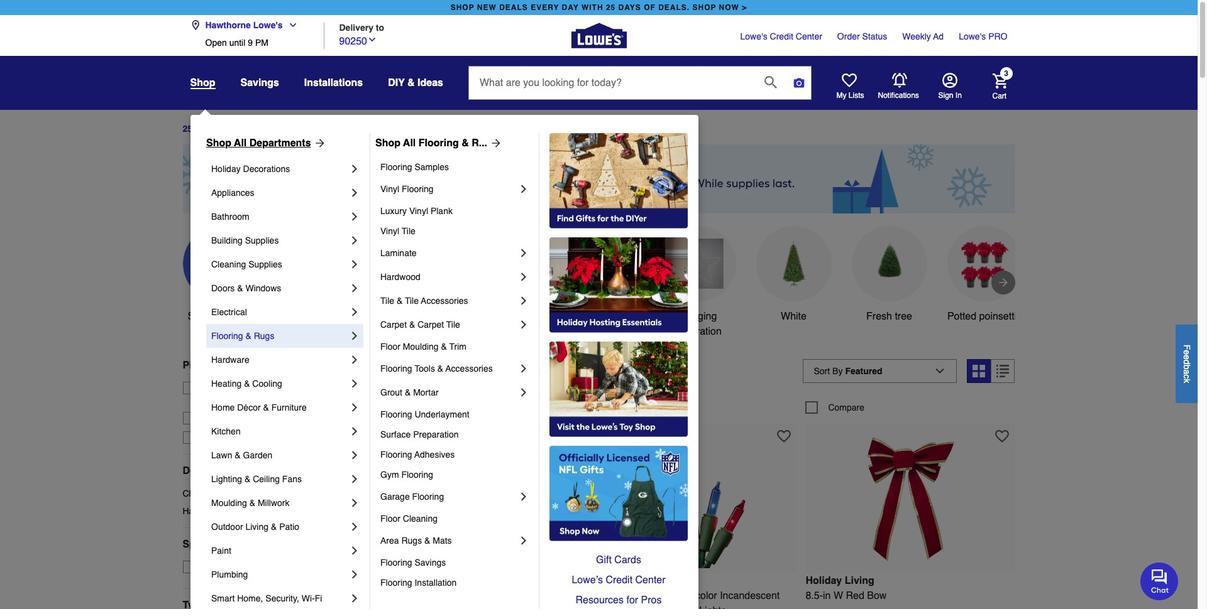 Task type: locate. For each thing, give the bounding box(es) containing it.
tile & tile accessories
[[380, 296, 468, 306]]

nearby
[[284, 396, 311, 406]]

100- down 'lowe's'
[[588, 591, 608, 602]]

string inside the "holiday living 100-count 20.62-ft multicolor incandescent plug-in christmas string lights"
[[670, 606, 697, 610]]

flooring inside flooring underlayment link
[[380, 410, 412, 420]]

hanging
[[680, 311, 717, 322]]

cleaning down building
[[211, 260, 246, 270]]

plug- down 'lowe's'
[[588, 606, 611, 610]]

christmas inside "holiday living 100-count 20.62-ft white incandescent plug- in christmas string lights"
[[380, 606, 426, 610]]

days
[[618, 3, 641, 12]]

1 20.62- from the left
[[419, 591, 448, 602]]

lighting & ceiling fans link
[[211, 468, 348, 492]]

in inside "holiday living 100-count 20.62-ft white incandescent plug- in christmas string lights"
[[369, 606, 378, 610]]

2 floor from the top
[[380, 514, 400, 524]]

deals
[[229, 124, 253, 134], [227, 311, 253, 322]]

of
[[218, 124, 227, 134]]

& up the hardware
[[246, 331, 251, 341]]

chevron right image
[[348, 163, 361, 175], [348, 211, 361, 223], [348, 235, 361, 247], [348, 258, 361, 271], [518, 271, 530, 284], [518, 295, 530, 307], [348, 306, 361, 319], [348, 330, 361, 343], [518, 363, 530, 375], [348, 378, 361, 390], [518, 387, 530, 399], [348, 402, 361, 414], [348, 426, 361, 438], [348, 473, 361, 486], [518, 491, 530, 504], [348, 497, 361, 510], [518, 535, 530, 548], [348, 569, 361, 582]]

center inside lowe's credit center link
[[635, 575, 666, 587]]

2 horizontal spatial christmas
[[622, 606, 667, 610]]

tree inside fresh tree button
[[895, 311, 912, 322]]

1 ft from the left
[[448, 591, 453, 602]]

0 vertical spatial plug-
[[547, 591, 571, 602]]

rugs
[[254, 331, 274, 341], [401, 536, 422, 546]]

grid view image
[[973, 365, 986, 378]]

plug- inside "holiday living 100-count 20.62-ft white incandescent plug- in christmas string lights"
[[547, 591, 571, 602]]

25 days of deals link
[[183, 124, 253, 134]]

heart outline image
[[777, 430, 791, 444]]

2 lights from the left
[[699, 606, 726, 610]]

living inside button
[[608, 311, 634, 322]]

shop
[[190, 77, 215, 89], [188, 311, 211, 322]]

ft for multicolor
[[666, 591, 671, 602]]

0 vertical spatial rugs
[[254, 331, 274, 341]]

lights down multicolor
[[699, 606, 726, 610]]

decorations for holiday decorations
[[243, 164, 290, 174]]

chevron right image for area rugs & mats
[[518, 535, 530, 548]]

1 e from the top
[[1182, 350, 1192, 355]]

arrow right image up holiday decorations link
[[311, 137, 326, 150]]

2 incandescent from the left
[[720, 591, 780, 602]]

decorations inside 'link'
[[225, 489, 272, 499]]

tree inside artificial tree "button"
[[326, 311, 344, 322]]

paint
[[211, 546, 231, 556]]

100-
[[369, 591, 389, 602], [588, 591, 608, 602]]

fresh tree
[[867, 311, 912, 322]]

flooring adhesives
[[380, 450, 455, 460]]

0 vertical spatial hawthorne
[[205, 20, 251, 30]]

bow
[[867, 591, 887, 602]]

1 horizontal spatial heart outline image
[[996, 430, 1009, 444]]

chevron right image for home décor & furniture
[[348, 402, 361, 414]]

2 horizontal spatial arrow right image
[[997, 277, 1010, 289]]

supplies up windows
[[248, 260, 282, 270]]

incandescent inside "holiday living 100-count 20.62-ft white incandescent plug- in christmas string lights"
[[484, 591, 544, 602]]

1 horizontal spatial string
[[670, 606, 697, 610]]

home décor & furniture link
[[211, 396, 348, 420]]

2 compare from the left
[[610, 403, 646, 413]]

hawthorne up open until 9 pm
[[205, 20, 251, 30]]

0 vertical spatial savings
[[241, 77, 279, 89]]

& left "mats"
[[424, 536, 430, 546]]

shop left new
[[451, 3, 475, 12]]

1 horizontal spatial 100-
[[588, 591, 608, 602]]

home,
[[237, 594, 263, 604]]

savings up installation
[[415, 558, 446, 568]]

0 vertical spatial shop
[[190, 77, 215, 89]]

lowe's down >
[[740, 31, 768, 42]]

None search field
[[468, 66, 812, 111]]

f
[[1182, 345, 1192, 350]]

vinyl flooring link
[[380, 177, 518, 201]]

decorations
[[243, 164, 290, 174], [535, 366, 623, 383], [225, 489, 272, 499], [225, 507, 272, 517]]

delivery to
[[339, 22, 384, 32]]

0 horizontal spatial all
[[214, 311, 225, 322]]

count
[[389, 591, 416, 602], [608, 591, 635, 602]]

offers
[[221, 539, 250, 551]]

hawthorne down store on the bottom left of the page
[[202, 396, 244, 406]]

find gifts for the diyer. image
[[550, 133, 688, 229]]

pros
[[641, 595, 662, 607]]

shop all flooring & r... link
[[375, 136, 502, 151]]

1 horizontal spatial christmas
[[380, 606, 426, 610]]

arrow right image up flooring samples 'link'
[[487, 137, 502, 150]]

in
[[956, 91, 962, 100], [369, 606, 378, 610], [611, 606, 619, 610]]

compare inside 5013254527 element
[[828, 403, 865, 413]]

fans
[[282, 475, 302, 485]]

hawthorne for hawthorne lowe's
[[205, 20, 251, 30]]

vinyl tile link
[[380, 221, 530, 241]]

chevron down image
[[283, 20, 298, 30], [367, 34, 377, 44]]

flooring up floor cleaning
[[412, 492, 444, 502]]

holiday inside button
[[571, 311, 605, 322]]

holiday inside the "holiday living 100-count 20.62-ft multicolor incandescent plug-in christmas string lights"
[[588, 576, 624, 587]]

decorations down shop all departments link
[[243, 164, 290, 174]]

lights inside "holiday living 100-count 20.62-ft white incandescent plug- in christmas string lights"
[[458, 606, 484, 610]]

0 horizontal spatial lights
[[458, 606, 484, 610]]

garden
[[243, 451, 272, 461]]

arrow right image inside shop all departments link
[[311, 137, 326, 150]]

heart outline image
[[559, 430, 573, 444], [996, 430, 1009, 444]]

3 compare from the left
[[828, 403, 865, 413]]

2 horizontal spatial all
[[403, 138, 416, 149]]

2 carpet from the left
[[418, 320, 444, 330]]

holiday
[[211, 164, 241, 174], [571, 311, 605, 322], [477, 366, 531, 383], [369, 576, 406, 587], [588, 576, 624, 587], [806, 576, 842, 587]]

chevron right image for carpet & carpet tile
[[518, 319, 530, 331]]

1 vertical spatial vinyl
[[409, 206, 428, 216]]

flooring savings
[[380, 558, 446, 568]]

savings down pm
[[241, 77, 279, 89]]

tile down the hardwood
[[380, 296, 394, 306]]

supplies up cleaning supplies
[[245, 236, 279, 246]]

lights for multicolor
[[699, 606, 726, 610]]

string down multicolor
[[670, 606, 697, 610]]

count inside the "holiday living 100-count 20.62-ft multicolor incandescent plug-in christmas string lights"
[[608, 591, 635, 602]]

lowe's
[[253, 20, 283, 30], [740, 31, 768, 42], [959, 31, 986, 42], [247, 396, 274, 406]]

delivery up heating & cooling
[[229, 360, 268, 372]]

0 vertical spatial center
[[796, 31, 822, 42]]

flooring & rugs link
[[211, 324, 348, 348]]

count inside "holiday living 100-count 20.62-ft white incandescent plug- in christmas string lights"
[[389, 591, 416, 602]]

shop up flooring samples
[[375, 138, 401, 149]]

1 vertical spatial rugs
[[401, 536, 422, 546]]

1 shop from the left
[[206, 138, 231, 149]]

1 horizontal spatial tree
[[895, 311, 912, 322]]

1 horizontal spatial 20.62-
[[637, 591, 666, 602]]

flooring down the area
[[380, 558, 412, 568]]

living inside the "holiday living 100-count 20.62-ft multicolor incandescent plug-in christmas string lights"
[[627, 576, 656, 587]]

delivery up 'lawn & garden'
[[221, 433, 253, 443]]

delivery up 90250
[[339, 22, 373, 32]]

plug- for 100-count 20.62-ft multicolor incandescent plug-in christmas string lights
[[588, 606, 611, 610]]

potted poinsettia button
[[947, 226, 1023, 324]]

0 horizontal spatial savings
[[241, 77, 279, 89]]

1 vertical spatial center
[[635, 575, 666, 587]]

resources
[[576, 595, 624, 607]]

fi
[[315, 594, 322, 604]]

open until 9 pm
[[205, 38, 268, 48]]

flooring up samples
[[419, 138, 459, 149]]

all down 25 days of deals link
[[234, 138, 247, 149]]

0 vertical spatial vinyl
[[380, 184, 399, 194]]

potted
[[948, 311, 977, 322]]

all for deals
[[214, 311, 225, 322]]

savings up 198 products in holiday decorations
[[489, 311, 525, 322]]

decorations for christmas decorations
[[225, 489, 272, 499]]

0 horizontal spatial heart outline image
[[559, 430, 573, 444]]

1 100- from the left
[[369, 591, 389, 602]]

0 horizontal spatial 25
[[183, 124, 192, 134]]

1 horizontal spatial ft
[[666, 591, 671, 602]]

appliances
[[211, 188, 254, 198]]

vinyl tile
[[380, 226, 416, 236]]

100- inside the "holiday living 100-count 20.62-ft multicolor incandescent plug-in christmas string lights"
[[588, 591, 608, 602]]

in left w
[[823, 591, 831, 602]]

1 vertical spatial white
[[456, 591, 482, 602]]

all down doors
[[214, 311, 225, 322]]

1 horizontal spatial plug-
[[588, 606, 611, 610]]

1 vertical spatial deals
[[227, 311, 253, 322]]

2 horizontal spatial compare
[[828, 403, 865, 413]]

on sale
[[205, 563, 237, 573]]

1 vertical spatial savings
[[489, 311, 525, 322]]

in down trim
[[461, 366, 472, 383]]

preparation
[[413, 430, 459, 440]]

hawthorne
[[205, 20, 251, 30], [202, 396, 244, 406]]

count down lowe's credit center
[[608, 591, 635, 602]]

savings inside flooring savings link
[[415, 558, 446, 568]]

chevron right image for lawn & garden
[[348, 450, 361, 462]]

diy
[[388, 77, 405, 89]]

1 vertical spatial moulding
[[211, 499, 247, 509]]

shop down the "25 days of deals"
[[206, 138, 231, 149]]

vinyl for vinyl tile
[[380, 226, 399, 236]]

1 horizontal spatial savings button
[[469, 226, 545, 324]]

floor
[[380, 342, 400, 352], [380, 514, 400, 524]]

1 horizontal spatial credit
[[770, 31, 794, 42]]

chevron right image for plumbing
[[348, 569, 361, 582]]

deals up flooring & rugs
[[227, 311, 253, 322]]

lowe's home improvement notification center image
[[892, 73, 907, 88]]

flooring tools & accessories
[[380, 364, 493, 374]]

198 products in holiday decorations
[[369, 366, 623, 383]]

1 horizontal spatial chevron down image
[[367, 34, 377, 44]]

0 horizontal spatial in
[[461, 366, 472, 383]]

led button
[[374, 226, 449, 324]]

1 horizontal spatial lights
[[699, 606, 726, 610]]

1 horizontal spatial shop
[[693, 3, 716, 12]]

ft down installation
[[448, 591, 453, 602]]

christmas down flooring installation
[[380, 606, 426, 610]]

1 vertical spatial shop
[[188, 311, 211, 322]]

decoration
[[675, 326, 722, 338]]

1 vertical spatial pickup
[[246, 383, 272, 394]]

flooring inside gym flooring link
[[401, 470, 433, 480]]

2 count from the left
[[608, 591, 635, 602]]

credit
[[770, 31, 794, 42], [606, 575, 633, 587]]

0 vertical spatial in
[[461, 366, 472, 383]]

1 vertical spatial in
[[823, 591, 831, 602]]

0 horizontal spatial tree
[[326, 311, 344, 322]]

doors & windows link
[[211, 277, 348, 301]]

ft inside the "holiday living 100-count 20.62-ft multicolor incandescent plug-in christmas string lights"
[[666, 591, 671, 602]]

accessories
[[421, 296, 468, 306], [446, 364, 493, 374]]

deals right of
[[229, 124, 253, 134]]

0 vertical spatial departments
[[249, 138, 311, 149]]

christmas decorations
[[183, 489, 272, 499]]

floor for floor moulding & trim
[[380, 342, 400, 352]]

order
[[837, 31, 860, 42]]

chevron right image for grout & mortar
[[518, 387, 530, 399]]

plug- left resources
[[547, 591, 571, 602]]

moulding up outdoor
[[211, 499, 247, 509]]

1 horizontal spatial 25
[[606, 3, 616, 12]]

chevron right image for lighting & ceiling fans
[[348, 473, 361, 486]]

sale
[[219, 563, 237, 573]]

rugs inside 'link'
[[254, 331, 274, 341]]

0 vertical spatial chevron down image
[[283, 20, 298, 30]]

arrow right image inside shop all flooring & r... link
[[487, 137, 502, 150]]

plug- for 100-count 20.62-ft white incandescent plug- in christmas string lights
[[547, 591, 571, 602]]

officially licensed n f l gifts. shop now. image
[[550, 446, 688, 542]]

2 horizontal spatial savings
[[489, 311, 525, 322]]

smart
[[211, 594, 235, 604]]

supplies for building supplies
[[245, 236, 279, 246]]

decorations down lighting & ceiling fans
[[225, 489, 272, 499]]

hawthorne lowe's & nearby stores
[[202, 396, 338, 406]]

credit for lowe's
[[770, 31, 794, 42]]

floor up the area
[[380, 514, 400, 524]]

living inside the holiday living 8.5-in w red bow
[[845, 576, 875, 587]]

0 horizontal spatial count
[[389, 591, 416, 602]]

accessories inside "link"
[[446, 364, 493, 374]]

1 lights from the left
[[458, 606, 484, 610]]

1 heart outline image from the left
[[559, 430, 573, 444]]

gym flooring
[[380, 470, 433, 480]]

arrow right image up 'poinsettia'
[[997, 277, 1010, 289]]

2 shop from the left
[[375, 138, 401, 149]]

1 horizontal spatial rugs
[[401, 536, 422, 546]]

underlayment
[[415, 410, 469, 420]]

flooring underlayment link
[[380, 405, 530, 425]]

in for holiday living 100-count 20.62-ft white incandescent plug- in christmas string lights
[[369, 606, 378, 610]]

lights for white
[[458, 606, 484, 610]]

e up b
[[1182, 355, 1192, 360]]

floor cleaning
[[380, 514, 438, 524]]

2 20.62- from the left
[[637, 591, 666, 602]]

1 compare from the left
[[392, 403, 428, 413]]

2 100- from the left
[[588, 591, 608, 602]]

camera image
[[793, 77, 805, 89]]

shop left electrical
[[188, 311, 211, 322]]

order status link
[[837, 30, 887, 43]]

chevron right image for laminate
[[518, 247, 530, 260]]

arrow right image
[[311, 137, 326, 150], [487, 137, 502, 150], [997, 277, 1010, 289]]

free store pickup today at:
[[202, 383, 310, 394]]

pickup up 'hawthorne lowe's & nearby stores'
[[246, 383, 272, 394]]

count for 100-count 20.62-ft white incandescent plug- in christmas string lights
[[389, 591, 416, 602]]

bathroom
[[211, 212, 249, 222]]

chevron right image for electrical
[[348, 306, 361, 319]]

moulding
[[403, 342, 439, 352], [211, 499, 247, 509]]

0 horizontal spatial white
[[456, 591, 482, 602]]

0 vertical spatial moulding
[[403, 342, 439, 352]]

pickup up free
[[183, 360, 216, 372]]

& up heating
[[218, 360, 226, 372]]

savings button
[[241, 72, 279, 94], [469, 226, 545, 324]]

flooring inside shop all flooring & r... link
[[419, 138, 459, 149]]

shop for shop
[[190, 77, 215, 89]]

1 vertical spatial credit
[[606, 575, 633, 587]]

2 string from the left
[[670, 606, 697, 610]]

chevron right image for garage flooring
[[518, 491, 530, 504]]

hawthorne lowe's button
[[190, 13, 303, 38]]

0 vertical spatial supplies
[[245, 236, 279, 246]]

25 days of deals. shop new deals every day. while supplies last. image
[[183, 145, 1015, 214]]

rugs down electrical "link"
[[254, 331, 274, 341]]

shop all departments link
[[206, 136, 326, 151]]

holiday inside "holiday living 100-count 20.62-ft white incandescent plug- in christmas string lights"
[[369, 576, 406, 587]]

lowe's
[[572, 575, 603, 587]]

1 horizontal spatial carpet
[[418, 320, 444, 330]]

0 horizontal spatial incandescent
[[484, 591, 544, 602]]

1 floor from the top
[[380, 342, 400, 352]]

christmas down lowe's credit center link on the bottom of page
[[622, 606, 667, 610]]

flooring inside flooring savings link
[[380, 558, 412, 568]]

1 vertical spatial accessories
[[446, 364, 493, 374]]

tree for fresh tree
[[895, 311, 912, 322]]

& right store on the bottom left of the page
[[244, 379, 250, 389]]

1 vertical spatial 25
[[183, 124, 192, 134]]

2 shop from the left
[[693, 3, 716, 12]]

0 vertical spatial accessories
[[421, 296, 468, 306]]

string for multicolor
[[670, 606, 697, 610]]

0 horizontal spatial cleaning
[[211, 260, 246, 270]]

vinyl up "luxury"
[[380, 184, 399, 194]]

led
[[402, 311, 421, 322]]

compare inside 1001813120 element
[[392, 403, 428, 413]]

1 horizontal spatial compare
[[610, 403, 646, 413]]

tile
[[402, 226, 416, 236], [380, 296, 394, 306], [405, 296, 419, 306], [446, 320, 460, 330]]

0 horizontal spatial chevron down image
[[283, 20, 298, 30]]

2 ft from the left
[[666, 591, 671, 602]]

christmas inside the "holiday living 100-count 20.62-ft multicolor incandescent plug-in christmas string lights"
[[622, 606, 667, 610]]

carpet & carpet tile link
[[380, 313, 518, 337]]

0 horizontal spatial string
[[429, 606, 455, 610]]

ft right pros
[[666, 591, 671, 602]]

1 horizontal spatial shop
[[375, 138, 401, 149]]

1 incandescent from the left
[[484, 591, 544, 602]]

christmas for holiday living 100-count 20.62-ft multicolor incandescent plug-in christmas string lights
[[622, 606, 667, 610]]

christmas inside 'link'
[[183, 489, 222, 499]]

0 horizontal spatial christmas
[[183, 489, 222, 499]]

1 horizontal spatial count
[[608, 591, 635, 602]]

0 horizontal spatial compare
[[392, 403, 428, 413]]

savings
[[241, 77, 279, 89], [489, 311, 525, 322], [415, 558, 446, 568]]

0 horizontal spatial carpet
[[380, 320, 407, 330]]

departments element
[[183, 465, 349, 478]]

20.62- inside "holiday living 100-count 20.62-ft white incandescent plug- in christmas string lights"
[[419, 591, 448, 602]]

floor up 198
[[380, 342, 400, 352]]

2 vertical spatial vinyl
[[380, 226, 399, 236]]

1 vertical spatial plug-
[[588, 606, 611, 610]]

1 string from the left
[[429, 606, 455, 610]]

plug-
[[547, 591, 571, 602], [588, 606, 611, 610]]

christmas
[[183, 489, 222, 499], [380, 606, 426, 610], [622, 606, 667, 610]]

string for white
[[429, 606, 455, 610]]

accessories down trim
[[446, 364, 493, 374]]

compare for 1001813120 element
[[392, 403, 428, 413]]

0 horizontal spatial shop
[[451, 3, 475, 12]]

chevron right image for smart home, security, wi-fi
[[348, 593, 361, 606]]

plug- inside the "holiday living 100-count 20.62-ft multicolor incandescent plug-in christmas string lights"
[[588, 606, 611, 610]]

credit up resources for pros link
[[606, 575, 633, 587]]

2 tree from the left
[[895, 311, 912, 322]]

tree right fresh
[[895, 311, 912, 322]]

lowe's up pm
[[253, 20, 283, 30]]

chevron right image
[[518, 183, 530, 196], [348, 187, 361, 199], [518, 247, 530, 260], [348, 282, 361, 295], [518, 319, 530, 331], [348, 354, 361, 367], [348, 450, 361, 462], [348, 521, 361, 534], [348, 545, 361, 558], [348, 593, 361, 606]]

flooring up grout
[[380, 364, 412, 374]]

lights inside the "holiday living 100-count 20.62-ft multicolor incandescent plug-in christmas string lights"
[[699, 606, 726, 610]]

0 horizontal spatial rugs
[[254, 331, 274, 341]]

decorations up outdoor living & patio
[[225, 507, 272, 517]]

deals
[[499, 3, 528, 12]]

& right lawn
[[235, 451, 241, 461]]

flooring up 'luxury vinyl plank'
[[402, 184, 434, 194]]

lowe's left pro at the top right of the page
[[959, 31, 986, 42]]

1 horizontal spatial in
[[611, 606, 619, 610]]

1 vertical spatial chevron down image
[[367, 34, 377, 44]]

credit for lowe's
[[606, 575, 633, 587]]

decorations up 1001813154 element
[[535, 366, 623, 383]]

tile down 'luxury vinyl plank'
[[402, 226, 416, 236]]

c
[[1182, 375, 1192, 379]]

incandescent inside the "holiday living 100-count 20.62-ft multicolor incandescent plug-in christmas string lights"
[[720, 591, 780, 602]]

100- for 100-count 20.62-ft white incandescent plug- in christmas string lights
[[369, 591, 389, 602]]

0 vertical spatial floor
[[380, 342, 400, 352]]

flooring inside flooring & rugs 'link'
[[211, 331, 243, 341]]

location image
[[190, 20, 200, 30]]

ft inside "holiday living 100-count 20.62-ft white incandescent plug- in christmas string lights"
[[448, 591, 453, 602]]

tree
[[326, 311, 344, 322], [895, 311, 912, 322]]

0 horizontal spatial ft
[[448, 591, 453, 602]]

1 horizontal spatial center
[[796, 31, 822, 42]]

tile up led
[[405, 296, 419, 306]]

1 vertical spatial floor
[[380, 514, 400, 524]]

center left the order
[[796, 31, 822, 42]]

100- down flooring installation
[[369, 591, 389, 602]]

center inside lowe's credit center link
[[796, 31, 822, 42]]

compare inside 1001813154 element
[[610, 403, 646, 413]]

1 horizontal spatial incandescent
[[720, 591, 780, 602]]

0 vertical spatial credit
[[770, 31, 794, 42]]

flooring down shop all deals
[[211, 331, 243, 341]]

tree right artificial
[[326, 311, 344, 322]]

25 left days
[[183, 124, 192, 134]]

vinyl down "luxury"
[[380, 226, 399, 236]]

0 horizontal spatial 20.62-
[[419, 591, 448, 602]]

accessories down the hardwood link
[[421, 296, 468, 306]]

& right grout
[[405, 388, 411, 398]]

compare for 1001813154 element
[[610, 403, 646, 413]]

1 count from the left
[[389, 591, 416, 602]]

count down flooring installation
[[389, 591, 416, 602]]

credit up search image
[[770, 31, 794, 42]]

chevron right image for flooring & rugs
[[348, 330, 361, 343]]

1 horizontal spatial in
[[823, 591, 831, 602]]

0 horizontal spatial 100-
[[369, 591, 389, 602]]

flooring inside flooring installation link
[[380, 578, 412, 589]]

in inside the "holiday living 100-count 20.62-ft multicolor incandescent plug-in christmas string lights"
[[611, 606, 619, 610]]

christmas up hanukkah
[[183, 489, 222, 499]]

e
[[1182, 350, 1192, 355], [1182, 355, 1192, 360]]

1 shop from the left
[[451, 3, 475, 12]]

2 horizontal spatial in
[[956, 91, 962, 100]]

0 vertical spatial 25
[[606, 3, 616, 12]]

1 horizontal spatial arrow right image
[[487, 137, 502, 150]]

& up led
[[397, 296, 403, 306]]

center up pros
[[635, 575, 666, 587]]

1 vertical spatial hawthorne
[[202, 396, 244, 406]]

departments up holiday decorations link
[[249, 138, 311, 149]]

holiday for holiday living 100-count 20.62-ft white incandescent plug- in christmas string lights
[[369, 576, 406, 587]]

1 horizontal spatial savings
[[415, 558, 446, 568]]

1 tree from the left
[[326, 311, 344, 322]]

flooring up vinyl flooring
[[380, 162, 412, 172]]

100- inside "holiday living 100-count 20.62-ft white incandescent plug- in christmas string lights"
[[369, 591, 389, 602]]

shop down open
[[190, 77, 215, 89]]

my
[[837, 91, 847, 100]]

2 vertical spatial savings
[[415, 558, 446, 568]]

k
[[1182, 379, 1192, 383]]

& left "patio"
[[271, 523, 277, 533]]

20.62- inside the "holiday living 100-count 20.62-ft multicolor incandescent plug-in christmas string lights"
[[637, 591, 666, 602]]

living inside "holiday living 100-count 20.62-ft white incandescent plug- in christmas string lights"
[[408, 576, 438, 587]]

flooring down surface
[[380, 450, 412, 460]]

holiday inside the holiday living 8.5-in w red bow
[[806, 576, 842, 587]]

flooring & rugs
[[211, 331, 274, 341]]

artificial tree
[[288, 311, 344, 322]]

lights down flooring installation link
[[458, 606, 484, 610]]

string inside "holiday living 100-count 20.62-ft white incandescent plug- in christmas string lights"
[[429, 606, 455, 610]]

0 horizontal spatial plug-
[[547, 591, 571, 602]]

flooring down flooring adhesives
[[401, 470, 433, 480]]

25 right with
[[606, 3, 616, 12]]

shop new deals every day with 25 days of deals. shop now >
[[451, 3, 747, 12]]

vinyl left plank
[[409, 206, 428, 216]]

holiday living
[[571, 311, 634, 322]]

chevron right image for holiday decorations
[[348, 163, 361, 175]]

vinyl for vinyl flooring
[[380, 184, 399, 194]]

all inside button
[[214, 311, 225, 322]]

tree for artificial tree
[[326, 311, 344, 322]]

ceiling
[[253, 475, 280, 485]]

gift cards
[[596, 555, 641, 567]]

shop inside button
[[188, 311, 211, 322]]

vinyl flooring
[[380, 184, 434, 194]]

string down installation
[[429, 606, 455, 610]]

vinyl inside 'link'
[[380, 226, 399, 236]]

1 vertical spatial cleaning
[[403, 514, 438, 524]]



Task type: vqa. For each thing, say whether or not it's contained in the screenshot.
the core related to Solid core
no



Task type: describe. For each thing, give the bounding box(es) containing it.
sign
[[938, 91, 954, 100]]

list view image
[[997, 365, 1010, 378]]

millwork
[[258, 499, 290, 509]]

1 horizontal spatial departments
[[249, 138, 311, 149]]

5013254527 element
[[806, 402, 865, 414]]

arrow right image for shop all flooring & r...
[[487, 137, 502, 150]]

samples
[[415, 162, 449, 172]]

1 horizontal spatial pickup
[[246, 383, 272, 394]]

& down today
[[276, 396, 282, 406]]

rugs inside "link"
[[401, 536, 422, 546]]

installation
[[415, 578, 457, 589]]

lowe's credit center
[[740, 31, 822, 42]]

hardware
[[211, 355, 249, 365]]

shop new deals every day with 25 days of deals. shop now > link
[[448, 0, 750, 15]]

my lists
[[837, 91, 864, 100]]

lighting & ceiling fans
[[211, 475, 302, 485]]

luxury vinyl plank link
[[380, 201, 530, 221]]

floor for floor cleaning
[[380, 514, 400, 524]]

lawn
[[211, 451, 232, 461]]

0 vertical spatial deals
[[229, 124, 253, 134]]

diy & ideas
[[388, 77, 443, 89]]

& right doors
[[237, 284, 243, 294]]

decorations for hanukkah decorations
[[225, 507, 272, 517]]

heating
[[211, 379, 242, 389]]

now
[[719, 3, 739, 12]]

christmas for holiday living 100-count 20.62-ft white incandescent plug- in christmas string lights
[[380, 606, 426, 610]]

chat invite button image
[[1141, 563, 1179, 601]]

chevron right image for flooring tools & accessories
[[518, 363, 530, 375]]

artificial
[[288, 311, 324, 322]]

chevron right image for hardwood
[[518, 271, 530, 284]]

holiday living button
[[565, 226, 640, 324]]

chevron right image for doors & windows
[[348, 282, 361, 295]]

incandescent for multicolor
[[720, 591, 780, 602]]

white inside "holiday living 100-count 20.62-ft white incandescent plug- in christmas string lights"
[[456, 591, 482, 602]]

shop all deals button
[[183, 226, 258, 324]]

100- for 100-count 20.62-ft multicolor incandescent plug-in christmas string lights
[[588, 591, 608, 602]]

incandescent for white
[[484, 591, 544, 602]]

heating & cooling link
[[211, 372, 348, 396]]

sign in button
[[938, 73, 962, 101]]

lowe's home improvement cart image
[[993, 73, 1008, 88]]

appliances link
[[211, 181, 348, 205]]

lowe's pro link
[[959, 30, 1008, 43]]

0 vertical spatial cleaning
[[211, 260, 246, 270]]

& right tools
[[438, 364, 443, 374]]

special
[[183, 539, 218, 551]]

christmas decorations link
[[183, 488, 349, 500]]

outdoor living & patio link
[[211, 516, 348, 540]]

1001813120 element
[[369, 402, 428, 414]]

accessories for tile & tile accessories
[[421, 296, 468, 306]]

visit the lowe's toy shop. image
[[550, 342, 688, 438]]

accessories for flooring tools & accessories
[[446, 364, 493, 374]]

lowe's home improvement account image
[[942, 73, 957, 88]]

all for flooring
[[403, 138, 416, 149]]

area
[[380, 536, 399, 546]]

my lists link
[[837, 73, 864, 101]]

in inside the holiday living 8.5-in w red bow
[[823, 591, 831, 602]]

chevron right image for appliances
[[348, 187, 361, 199]]

f e e d b a c k button
[[1176, 325, 1198, 403]]

ft for white
[[448, 591, 453, 602]]

flooring savings link
[[380, 553, 530, 573]]

notifications
[[878, 91, 919, 100]]

compare for 5013254527 element
[[828, 403, 865, 413]]

chevron right image for bathroom
[[348, 211, 361, 223]]

flooring installation link
[[380, 573, 530, 594]]

shop for shop all deals
[[188, 311, 211, 322]]

& inside 'link'
[[246, 331, 251, 341]]

flooring inside flooring samples 'link'
[[380, 162, 412, 172]]

laminate link
[[380, 241, 518, 265]]

0 horizontal spatial departments
[[183, 466, 244, 477]]

& inside 'link'
[[405, 388, 411, 398]]

installations button
[[304, 72, 363, 94]]

arrow right image for shop all departments
[[311, 137, 326, 150]]

chevron down image inside the 90250 button
[[367, 34, 377, 44]]

1001813154 element
[[588, 402, 646, 414]]

flooring inside flooring adhesives link
[[380, 450, 412, 460]]

diy & ideas button
[[388, 72, 443, 94]]

in inside button
[[956, 91, 962, 100]]

living for holiday living 8.5-in w red bow
[[845, 576, 875, 587]]

bathroom link
[[211, 205, 348, 229]]

lowe's down free store pickup today at:
[[247, 396, 274, 406]]

lowe's credit center
[[572, 575, 666, 587]]

lowe's pro
[[959, 31, 1008, 42]]

chevron right image for kitchen
[[348, 426, 361, 438]]

& left millwork
[[249, 499, 255, 509]]

doors & windows
[[211, 284, 281, 294]]

lowe's home improvement lists image
[[842, 73, 857, 88]]

1 horizontal spatial moulding
[[403, 342, 439, 352]]

doors
[[211, 284, 235, 294]]

lowe's credit center link
[[740, 30, 822, 43]]

free
[[202, 383, 220, 394]]

chevron right image for vinyl flooring
[[518, 183, 530, 196]]

chevron right image for outdoor living & patio
[[348, 521, 361, 534]]

surface
[[380, 430, 411, 440]]

w
[[834, 591, 843, 602]]

mats
[[433, 536, 452, 546]]

center for lowe's credit center
[[796, 31, 822, 42]]

shop for shop all departments
[[206, 138, 231, 149]]

in for holiday living 100-count 20.62-ft multicolor incandescent plug-in christmas string lights
[[611, 606, 619, 610]]

chevron right image for building supplies
[[348, 235, 361, 247]]

holiday for holiday living 8.5-in w red bow
[[806, 576, 842, 587]]

lighting
[[211, 475, 242, 485]]

r...
[[472, 138, 487, 149]]

gift cards link
[[550, 551, 688, 571]]

holiday for holiday living 100-count 20.62-ft multicolor incandescent plug-in christmas string lights
[[588, 576, 624, 587]]

chevron right image for cleaning supplies
[[348, 258, 361, 271]]

2 e from the top
[[1182, 355, 1192, 360]]

fast delivery
[[202, 433, 253, 443]]

living for holiday living 100-count 20.62-ft white incandescent plug- in christmas string lights
[[408, 576, 438, 587]]

tile inside 'link'
[[402, 226, 416, 236]]

0 vertical spatial delivery
[[339, 22, 373, 32]]

0 horizontal spatial moulding
[[211, 499, 247, 509]]

at:
[[300, 383, 310, 394]]

f e e d b a c k
[[1182, 345, 1192, 383]]

gift
[[596, 555, 612, 567]]

supplies for cleaning supplies
[[248, 260, 282, 270]]

chevron right image for hardware
[[348, 354, 361, 367]]

hardwood
[[380, 272, 421, 282]]

holiday living 8.5-in w red bow
[[806, 576, 887, 602]]

chevron right image for moulding & millwork
[[348, 497, 361, 510]]

fresh tree button
[[852, 226, 927, 324]]

tile up floor moulding & trim link
[[446, 320, 460, 330]]

white inside button
[[781, 311, 807, 322]]

furniture
[[271, 403, 307, 413]]

plumbing link
[[211, 563, 348, 587]]

holiday for holiday living
[[571, 311, 605, 322]]

hardware link
[[211, 348, 348, 372]]

holiday for holiday decorations
[[211, 164, 241, 174]]

chevron right image for paint
[[348, 545, 361, 558]]

& up floor moulding & trim
[[409, 320, 415, 330]]

laminate
[[380, 248, 417, 258]]

search image
[[765, 76, 777, 88]]

& left trim
[[441, 342, 447, 352]]

shop for shop all flooring & r...
[[375, 138, 401, 149]]

Search Query text field
[[469, 67, 755, 99]]

chevron right image for tile & tile accessories
[[518, 295, 530, 307]]

deals inside button
[[227, 311, 253, 322]]

pickup & delivery
[[183, 360, 268, 372]]

hanging decoration
[[675, 311, 722, 338]]

center for lowe's credit center
[[635, 575, 666, 587]]

flooring inside the flooring tools & accessories "link"
[[380, 364, 412, 374]]

198
[[369, 366, 394, 383]]

25 inside the "shop new deals every day with 25 days of deals. shop now >" link
[[606, 3, 616, 12]]

floor moulding & trim
[[380, 342, 467, 352]]

cleaning supplies
[[211, 260, 282, 270]]

living for outdoor living & patio
[[246, 523, 269, 533]]

1 horizontal spatial cleaning
[[403, 514, 438, 524]]

count for 100-count 20.62-ft multicolor incandescent plug-in christmas string lights
[[608, 591, 635, 602]]

garage flooring link
[[380, 485, 518, 509]]

flooring inside vinyl flooring link
[[402, 184, 434, 194]]

store
[[222, 383, 243, 394]]

living for holiday living 100-count 20.62-ft multicolor incandescent plug-in christmas string lights
[[627, 576, 656, 587]]

flooring inside the garage flooring link
[[412, 492, 444, 502]]

2 vertical spatial delivery
[[221, 433, 253, 443]]

hawthorne lowe's & nearby stores button
[[202, 395, 338, 407]]

& right the décor
[[263, 403, 269, 413]]

hanukkah
[[183, 507, 222, 517]]

ideas
[[418, 77, 443, 89]]

& right diy in the top of the page
[[407, 77, 415, 89]]

weekly ad link
[[902, 30, 944, 43]]

area rugs & mats
[[380, 536, 452, 546]]

2 heart outline image from the left
[[996, 430, 1009, 444]]

ad
[[933, 31, 944, 42]]

lists
[[849, 91, 864, 100]]

all for departments
[[234, 138, 247, 149]]

floor cleaning link
[[380, 509, 530, 529]]

plumbing
[[211, 570, 248, 580]]

until
[[229, 38, 245, 48]]

electrical link
[[211, 301, 348, 324]]

heating & cooling
[[211, 379, 282, 389]]

& left r...
[[462, 138, 469, 149]]

20.62- for white
[[419, 591, 448, 602]]

living for holiday living
[[608, 311, 634, 322]]

special offers button
[[183, 529, 349, 561]]

& left ceiling on the left bottom of page
[[245, 475, 250, 485]]

outdoor living & patio
[[211, 523, 299, 533]]

holiday hosting essentials. image
[[550, 238, 688, 333]]

1 vertical spatial delivery
[[229, 360, 268, 372]]

1 carpet from the left
[[380, 320, 407, 330]]

chevron right image for heating & cooling
[[348, 378, 361, 390]]

outdoor
[[211, 523, 243, 533]]

tile & tile accessories link
[[380, 289, 518, 313]]

area rugs & mats link
[[380, 529, 518, 553]]

cleaning supplies link
[[211, 253, 348, 277]]

0 vertical spatial savings button
[[241, 72, 279, 94]]

lowe's home improvement logo image
[[571, 8, 627, 63]]

hawthorne for hawthorne lowe's & nearby stores
[[202, 396, 244, 406]]

20.62- for multicolor
[[637, 591, 666, 602]]

1 vertical spatial savings button
[[469, 226, 545, 324]]

0 vertical spatial pickup
[[183, 360, 216, 372]]



